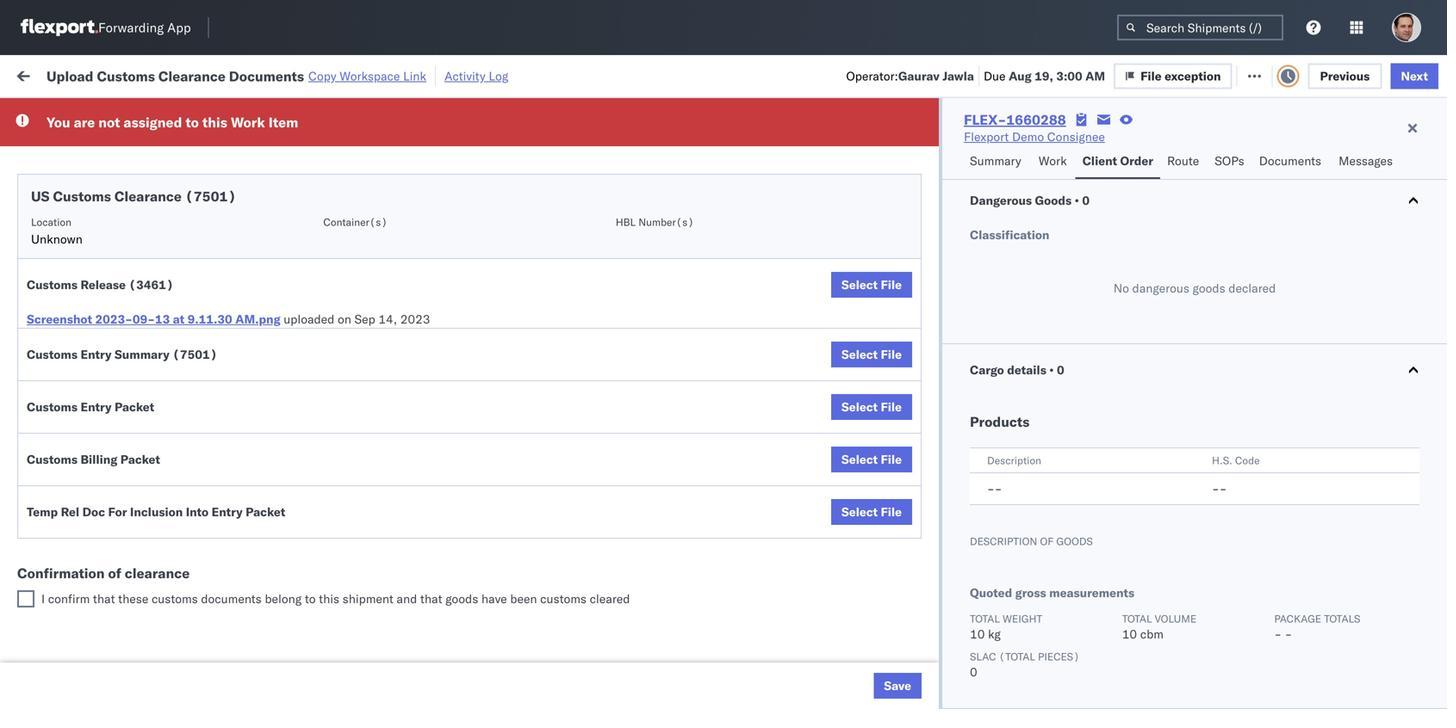 Task type: vqa. For each thing, say whether or not it's contained in the screenshot.
Pickup inside schedule pickup from los angeles international airport
yes



Task type: describe. For each thing, give the bounding box(es) containing it.
description for description of goods
[[970, 535, 1038, 548]]

2023 right container(s)
[[403, 210, 433, 225]]

los left into
[[162, 504, 182, 519]]

los for 1st schedule pickup from los angeles, ca button from the bottom
[[162, 579, 182, 594]]

delivery up temp rel doc for inclusion into entry packet
[[128, 474, 173, 489]]

you are not assigned to this work item
[[47, 114, 298, 131]]

(10)
[[279, 67, 309, 82]]

delivery for 10:30 pm est, feb 21, 2023 schedule delivery appointment button
[[94, 323, 138, 338]]

1 confirm pickup from los angeles, ca button from the top
[[40, 351, 245, 387]]

Search Shipments (/) text field
[[1117, 15, 1284, 40]]

est, down deadline button
[[328, 172, 354, 187]]

2 flex-1911408 from the top
[[951, 437, 1041, 452]]

proof
[[82, 474, 111, 489]]

delivery down these
[[94, 664, 138, 679]]

select for customs entry packet
[[842, 400, 878, 415]]

pm for schedule pickup from los angeles international airport
[[307, 172, 325, 187]]

1 appointment from the top
[[141, 133, 212, 148]]

flexport
[[964, 129, 1009, 144]]

1 flex-2001714 from the top
[[951, 172, 1041, 187]]

risk
[[363, 67, 383, 82]]

air for 12:00 pm est, feb 25, 2023
[[527, 475, 543, 490]]

cleared
[[590, 592, 630, 607]]

client name button
[[631, 137, 725, 154]]

screenshot 2023-09-13 at 9.11.30 am.png link
[[27, 311, 281, 328]]

work button
[[1032, 146, 1076, 179]]

am right 19,
[[1086, 68, 1105, 83]]

numbers for container numbers
[[1061, 148, 1104, 161]]

2 vertical spatial 17,
[[381, 210, 400, 225]]

documents inside button
[[1259, 153, 1322, 168]]

0 vertical spatial to
[[186, 114, 199, 131]]

work inside import work button
[[187, 67, 217, 82]]

have
[[481, 592, 507, 607]]

2 that from the left
[[420, 592, 442, 607]]

schedule delivery appointment button for 10:30 pm est, feb 21, 2023
[[40, 322, 212, 341]]

9 resize handle column header from the left
[[1359, 134, 1380, 710]]

documents for upload customs clearance documents
[[40, 255, 102, 271]]

1 vertical spatial products
[[970, 414, 1030, 431]]

2 vertical spatial entry
[[212, 505, 243, 520]]

select file for customs entry summary (7501)
[[842, 347, 902, 362]]

2 schedule pickup from los angeles, ca button from the top
[[40, 541, 245, 577]]

3 bookings test consignee from the top
[[751, 513, 889, 528]]

customs left the billing
[[27, 452, 78, 467]]

kg
[[988, 627, 1001, 642]]

2 vertical spatial packet
[[246, 505, 285, 520]]

17, for air
[[381, 172, 400, 187]]

1 bookings test consignee from the top
[[751, 361, 889, 376]]

deadline
[[277, 141, 322, 154]]

feb left 28,
[[358, 513, 379, 528]]

1 bookings from the top
[[751, 361, 802, 376]]

1 schedule pickup from los angeles, ca button from the top
[[40, 275, 245, 311]]

hbl
[[616, 216, 636, 229]]

flex-1660288
[[964, 111, 1066, 128]]

2 western from the top
[[899, 210, 944, 225]]

3 flex-1911466 from the top
[[951, 627, 1041, 642]]

1 flex-1977428 from the top
[[951, 323, 1041, 339]]

1 1911408 from the top
[[988, 361, 1041, 376]]

into
[[186, 505, 209, 520]]

mbl/mawb
[[1173, 141, 1233, 154]]

pieces)
[[1038, 651, 1080, 664]]

1 bicu1234565, demu1232567 from the top
[[1061, 550, 1237, 566]]

h.s. code
[[1212, 454, 1260, 467]]

0 vertical spatial this
[[202, 114, 227, 131]]

import
[[145, 67, 184, 82]]

1 bicu1234565, from the top
[[1061, 550, 1146, 566]]

from down customs entry summary (7501)
[[127, 390, 152, 405]]

upload proof of delivery
[[40, 474, 173, 489]]

4 schedule from the top
[[40, 276, 91, 291]]

ocean lcl for honeywell
[[527, 323, 587, 339]]

log
[[489, 68, 508, 84]]

container
[[1061, 134, 1107, 147]]

est, down 12:00 pm est, feb 25, 2023
[[329, 513, 355, 528]]

total for total volume 10 cbm
[[1122, 613, 1152, 626]]

3 resize handle column header from the left
[[498, 134, 519, 710]]

2 2001714 from the top
[[988, 210, 1041, 225]]

resize handle column header for workitem
[[246, 134, 267, 710]]

7 schedule from the top
[[40, 541, 91, 557]]

file for temp rel doc for inclusion into entry packet
[[881, 505, 902, 520]]

resize handle column header for container numbers
[[1144, 134, 1165, 710]]

los for schedule pickup from los angeles international airport button
[[162, 162, 182, 177]]

doc
[[82, 505, 105, 520]]

goods for dangerous
[[1193, 281, 1226, 296]]

clearance for upload customs clearance documents copy workspace link
[[158, 67, 226, 85]]

angeles, for second schedule pickup from los angeles, ca button from the top of the page
[[185, 541, 232, 557]]

3 schedule pickup from los angeles, ca button from the top
[[40, 578, 245, 615]]

1 vertical spatial summary
[[115, 347, 170, 362]]

schedule pickup from los angeles, ca for second schedule pickup from los angeles, ca button from the top of the page
[[40, 541, 232, 574]]

pm up 3:00 pm est, feb 20, 2023
[[307, 210, 325, 225]]

lcl for honeywell - test account
[[566, 323, 587, 339]]

est, left 14,
[[336, 323, 362, 339]]

delivery for second schedule delivery appointment button from the bottom
[[94, 209, 138, 224]]

save
[[884, 679, 912, 694]]

1 customs from the left
[[152, 592, 198, 607]]

1 3:30 pm est, feb 17, 2023 from the top
[[277, 172, 433, 187]]

customs up location at left top
[[53, 188, 111, 205]]

6 schedule from the top
[[40, 504, 91, 519]]

2 schedule delivery appointment button from the top
[[40, 208, 212, 227]]

187
[[403, 67, 426, 82]]

of for description of goods
[[1040, 535, 1054, 548]]

0 for dangerous goods • 0
[[1082, 193, 1090, 208]]

upload proof of delivery link
[[40, 473, 173, 491]]

flxt00001977428a for schedule delivery appointment
[[1173, 323, 1292, 339]]

2 1911466 from the top
[[988, 589, 1041, 604]]

feb up 3:00 pm est, feb 20, 2023
[[357, 210, 378, 225]]

consignee inside button
[[751, 141, 801, 154]]

schedule delivery appointment link for 2:59 am est, feb 17, 2023
[[40, 132, 212, 149]]

select for customs entry summary (7501)
[[842, 347, 878, 362]]

documents button
[[1252, 146, 1332, 179]]

am for 2:59 am est, mar 3, 2023
[[307, 589, 326, 604]]

1 1977428 from the top
[[988, 323, 1041, 339]]

10 inside total volume 10 cbm
[[1122, 627, 1137, 642]]

flexport. image
[[21, 19, 98, 36]]

est, up the 2:59 am est, feb 28, 2023
[[336, 475, 362, 490]]

workspace
[[340, 68, 400, 84]]

9.11.30
[[187, 312, 232, 327]]

(3461)
[[129, 277, 174, 292]]

activity log button
[[445, 65, 508, 87]]

customs entry summary (7501)
[[27, 347, 217, 362]]

customs up screenshot
[[27, 277, 78, 292]]

feb left 21,
[[365, 323, 386, 339]]

not
[[98, 114, 120, 131]]

flex id button
[[915, 137, 1036, 154]]

2 bookings from the top
[[751, 437, 802, 452]]

resize handle column header for client name
[[722, 134, 743, 710]]

10 resize handle column header from the left
[[1416, 134, 1437, 710]]

package
[[1274, 613, 1322, 626]]

1 that from the left
[[93, 592, 115, 607]]

slac
[[970, 651, 996, 664]]

customs billing packet
[[27, 452, 160, 467]]

8 schedule from the top
[[40, 579, 91, 594]]

goods
[[1035, 193, 1072, 208]]

0 horizontal spatial on
[[338, 312, 351, 327]]

est, up 3:00 pm est, feb 20, 2023
[[328, 210, 354, 225]]

angeles, for 2nd confirm pickup from los angeles, ca 'button' from the bottom of the page
[[178, 352, 225, 367]]

upload customs clearance documents
[[40, 238, 189, 271]]

1 horizontal spatial on
[[429, 67, 442, 82]]

ocean lcl for otter
[[527, 134, 587, 149]]

am for 2:59 am est, feb 17, 2023
[[307, 134, 326, 149]]

2 flex-2001714 from the top
[[951, 210, 1041, 225]]

select for customs billing packet
[[842, 452, 878, 467]]

2:59 am est, feb 28, 2023
[[277, 513, 434, 528]]

customs up customs billing packet at the bottom
[[27, 400, 78, 415]]

feb down deadline button
[[357, 172, 378, 187]]

5 schedule from the top
[[40, 323, 91, 338]]

confirm pickup from los angeles, ca for the 'confirm pickup from los angeles, ca' link related to second confirm pickup from los angeles, ca 'button' from the top of the page
[[40, 390, 225, 422]]

2 confirm pickup from los angeles, ca button from the top
[[40, 389, 245, 425]]

for
[[164, 107, 178, 120]]

1 3:30 from the top
[[277, 172, 304, 187]]

4 schedule delivery appointment from the top
[[40, 664, 212, 679]]

air for 3:00 pm est, feb 20, 2023
[[527, 248, 543, 263]]

2023 down deadline button
[[403, 172, 433, 187]]

(total
[[999, 651, 1035, 664]]

14,
[[379, 312, 397, 327]]

resize handle column header for deadline
[[438, 134, 458, 710]]

declared
[[1229, 281, 1276, 296]]

4 bicu1234565, demu1232567 from the top
[[1061, 664, 1237, 679]]

2023 right 21,
[[411, 323, 440, 339]]

otter for otter products, llc
[[751, 134, 780, 149]]

customs entry packet
[[27, 400, 154, 415]]

0 horizontal spatial --
[[987, 482, 1002, 497]]

2 flex-1977428 from the top
[[951, 399, 1041, 414]]

hbl number(s)
[[616, 216, 694, 229]]

ca for second schedule pickup from los angeles, ca button from the top of the page schedule pickup from los angeles, ca link
[[40, 559, 56, 574]]

client order button
[[1076, 146, 1160, 179]]

client for client name
[[639, 141, 667, 154]]

schedule pickup from los angeles international airport button
[[40, 162, 245, 198]]

demo
[[1012, 129, 1044, 144]]

file for customs entry summary (7501)
[[881, 347, 902, 362]]

blocked,
[[211, 107, 254, 120]]

customs up ':' at the top of page
[[97, 67, 155, 85]]

customs inside upload customs clearance documents
[[82, 238, 130, 253]]

select file for customs billing packet
[[842, 452, 902, 467]]

(7501) for customs entry summary (7501)
[[172, 347, 217, 362]]

0 horizontal spatial at
[[173, 312, 184, 327]]

customs down screenshot
[[27, 347, 78, 362]]

1 schedule from the top
[[40, 133, 91, 148]]

1 flex-1911408 from the top
[[951, 361, 1041, 376]]

2023 right 20,
[[403, 248, 433, 263]]

2 3:30 pm est, feb 17, 2023 from the top
[[277, 210, 433, 225]]

cbm
[[1140, 627, 1164, 642]]

4 bookings from the top
[[751, 665, 802, 680]]

weight
[[1003, 613, 1043, 626]]

2 flex-1911466 from the top
[[951, 589, 1041, 604]]

previous
[[1320, 68, 1370, 83]]

from up the "clearance"
[[134, 541, 159, 557]]

4 bicu1234565, from the top
[[1061, 664, 1146, 679]]

2023 right 14,
[[400, 312, 430, 327]]

h.s.
[[1212, 454, 1233, 467]]

my work
[[17, 62, 94, 86]]

name
[[670, 141, 697, 154]]

2 1911408 from the top
[[988, 437, 1041, 452]]

total weight
[[970, 613, 1043, 626]]

0 horizontal spatial products
[[671, 134, 720, 149]]

batch
[[1351, 67, 1385, 82]]

est, left mar
[[329, 589, 355, 604]]

los for second schedule pickup from los angeles, ca button from the top of the page
[[162, 541, 182, 557]]

progress
[[269, 107, 312, 120]]

3 1911466 from the top
[[988, 627, 1041, 642]]

assigned
[[124, 114, 182, 131]]

ca for the 'confirm pickup from los angeles, ca' link related to second confirm pickup from los angeles, ca 'button' from the top of the page
[[40, 407, 56, 422]]

mar
[[358, 589, 381, 604]]

forwarding app link
[[21, 19, 191, 36]]

2 schedule pickup from los angeles, ca link from the top
[[40, 503, 245, 537]]

mode button
[[519, 137, 613, 154]]

maeu1234567 for schedule pickup from los angeles, ca
[[1061, 285, 1149, 300]]

1 vertical spatial this
[[319, 592, 339, 607]]

1 horizontal spatial at
[[349, 67, 360, 82]]

1 1911466 from the top
[[988, 551, 1041, 566]]

belong
[[265, 592, 302, 607]]

airport
[[113, 180, 151, 195]]

2 vertical spatial goods
[[446, 592, 478, 607]]

confirm pickup from los angeles, ca link for second confirm pickup from los angeles, ca 'button' from the top of the page
[[40, 389, 245, 423]]

3 bicu1234565, from the top
[[1061, 626, 1146, 641]]

3 schedule from the top
[[40, 209, 91, 224]]

operator:
[[846, 68, 898, 83]]

schedule pickup from los angeles, ca link for 1st schedule pickup from los angeles, ca button from the top of the page
[[40, 275, 245, 310]]

numbers for mbl/mawb numbers
[[1236, 141, 1279, 154]]

ca for 3rd schedule pickup from los angeles, ca link from the bottom
[[40, 521, 56, 536]]

ocean for otter products - test account
[[527, 134, 563, 149]]

am for 2:59 am est, feb 28, 2023
[[307, 513, 326, 528]]

2 horizontal spatial --
[[1212, 482, 1227, 497]]

select for temp rel doc for inclusion into entry packet
[[842, 505, 878, 520]]

quoted gross measurements
[[970, 586, 1135, 601]]

2 appointment from the top
[[141, 209, 212, 224]]

delivery for schedule delivery appointment button for 2:59 am est, feb 17, 2023
[[94, 133, 138, 148]]

file for customs billing packet
[[881, 452, 902, 467]]

ocean fcl
[[527, 589, 588, 604]]

confirm
[[48, 592, 90, 607]]

10:30 pm est, feb 21, 2023
[[277, 323, 440, 339]]

container numbers button
[[1053, 130, 1148, 161]]

from right for
[[134, 504, 159, 519]]

air for 3:30 pm est, feb 17, 2023
[[527, 172, 543, 187]]

2 bookings test consignee from the top
[[751, 437, 889, 452]]

lcl for otter products - test account
[[566, 134, 587, 149]]

upload customs clearance documents copy workspace link
[[47, 67, 426, 85]]

due
[[984, 68, 1006, 83]]

los for 2nd confirm pickup from los angeles, ca 'button' from the bottom of the page
[[155, 352, 175, 367]]

4 appointment from the top
[[141, 664, 212, 679]]

client name
[[639, 141, 697, 154]]

copy workspace link button
[[308, 68, 426, 84]]

client order
[[1083, 153, 1154, 168]]

description of goods
[[970, 535, 1093, 548]]

0 vertical spatial 3:00
[[1056, 68, 1083, 83]]

9 schedule from the top
[[40, 664, 91, 679]]

2023 right the 25,
[[411, 475, 440, 490]]

action
[[1388, 67, 1426, 82]]

2 schedule pickup from los angeles, ca from the top
[[40, 504, 232, 536]]

select file button for customs entry summary (7501)
[[831, 342, 912, 368]]

jawla
[[943, 68, 974, 83]]

temp
[[27, 505, 58, 520]]

snooze
[[467, 141, 501, 154]]

3 bookings from the top
[[751, 513, 802, 528]]

2 schedule delivery appointment link from the top
[[40, 208, 212, 225]]

for
[[108, 505, 127, 520]]

confirmation of clearance
[[17, 565, 190, 582]]

schedule pickup from los angeles, ca for 1st schedule pickup from los angeles, ca button from the bottom
[[40, 579, 232, 612]]



Task type: locate. For each thing, give the bounding box(es) containing it.
filtered
[[17, 106, 59, 121]]

numbers
[[1236, 141, 1279, 154], [1061, 148, 1104, 161]]

ca for the 'confirm pickup from los angeles, ca' link for 2nd confirm pickup from los angeles, ca 'button' from the bottom of the page
[[40, 369, 56, 384]]

2023 left snooze
[[404, 134, 434, 149]]

los up the "clearance"
[[162, 541, 182, 557]]

schedule delivery appointment button for 2:59 am est, feb 17, 2023
[[40, 132, 212, 151]]

778 at risk
[[324, 67, 383, 82]]

3 schedule pickup from los angeles, ca link from the top
[[40, 541, 245, 575]]

file for customs release (3461)
[[881, 277, 902, 292]]

1 lcl from the top
[[566, 134, 587, 149]]

1 vertical spatial upload
[[40, 238, 79, 253]]

upload inside upload customs clearance documents
[[40, 238, 79, 253]]

1911466 up the total weight
[[988, 589, 1041, 604]]

customs up release
[[82, 238, 130, 253]]

los for second confirm pickup from los angeles, ca 'button' from the top of the page
[[155, 390, 175, 405]]

1 vertical spatial at
[[173, 312, 184, 327]]

of right proof
[[114, 474, 125, 489]]

2 10 from the left
[[1122, 627, 1137, 642]]

select file button for customs entry packet
[[831, 395, 912, 420]]

4 resize handle column header from the left
[[610, 134, 631, 710]]

code
[[1235, 454, 1260, 467]]

schedule pickup from los angeles, ca link for second schedule pickup from los angeles, ca button from the top of the page
[[40, 541, 245, 575]]

work right import
[[187, 67, 217, 82]]

description for description
[[987, 454, 1042, 467]]

1 maeu1234567 from the top
[[1061, 285, 1149, 300]]

0 vertical spatial schedule delivery appointment button
[[40, 132, 212, 151]]

• for details
[[1050, 363, 1054, 378]]

1 horizontal spatial 10
[[1122, 627, 1137, 642]]

1 vertical spatial 0
[[1057, 363, 1065, 378]]

file for customs entry packet
[[881, 400, 902, 415]]

0 vertical spatial confirm pickup from los angeles, ca
[[40, 352, 225, 384]]

1 vertical spatial on
[[338, 312, 351, 327]]

pm for upload customs clearance documents
[[307, 248, 325, 263]]

confirm for second confirm pickup from los angeles, ca 'button' from the top of the page
[[40, 390, 84, 405]]

pm for schedule delivery appointment
[[314, 323, 333, 339]]

1 vertical spatial schedule delivery appointment link
[[40, 208, 212, 225]]

1 integration test account - western digital from the top
[[751, 172, 983, 187]]

1 schedule delivery appointment from the top
[[40, 133, 212, 148]]

1 vertical spatial description
[[970, 535, 1038, 548]]

confirm for 2nd confirm pickup from los angeles, ca 'button' from the bottom of the page
[[40, 352, 84, 367]]

location
[[31, 216, 72, 229]]

2001714 up the classification
[[988, 210, 1041, 225]]

1 confirm from the top
[[40, 352, 84, 367]]

0 vertical spatial summary
[[970, 153, 1021, 168]]

0 vertical spatial 1911408
[[988, 361, 1041, 376]]

2:59 for 2:59 am est, feb 28, 2023
[[277, 513, 304, 528]]

3 bicu1234565, demu1232567 from the top
[[1061, 626, 1237, 641]]

0 for cargo details • 0
[[1057, 363, 1065, 378]]

2 vertical spatial air
[[527, 475, 543, 490]]

been
[[510, 592, 537, 607]]

upload up 'by:'
[[47, 67, 93, 85]]

batch action button
[[1325, 62, 1437, 87]]

1 ca from the top
[[40, 293, 56, 308]]

3:00
[[1056, 68, 1083, 83], [277, 248, 304, 263]]

2 horizontal spatial work
[[1039, 153, 1067, 168]]

0 horizontal spatial customs
[[152, 592, 198, 607]]

1 western from the top
[[899, 172, 944, 187]]

ca for schedule pickup from los angeles, ca link corresponding to 1st schedule pickup from los angeles, ca button from the bottom
[[40, 597, 56, 612]]

feb down workspace
[[358, 134, 379, 149]]

3 ca from the top
[[40, 407, 56, 422]]

1 horizontal spatial summary
[[970, 153, 1021, 168]]

flex-1988285 button
[[924, 130, 1044, 154], [924, 130, 1044, 154]]

customs down the "clearance"
[[152, 592, 198, 607]]

2 otter from the left
[[751, 134, 780, 149]]

appointment down you are not assigned to this work item
[[141, 133, 212, 148]]

schedule pickup from los angeles, ca link for 1st schedule pickup from los angeles, ca button from the bottom
[[40, 578, 245, 613]]

package totals - - slac (total pieces) 0
[[970, 613, 1361, 680]]

summary down flex-1988285
[[970, 153, 1021, 168]]

0 vertical spatial on
[[429, 67, 442, 82]]

track
[[446, 67, 473, 82]]

1 vertical spatial 17,
[[381, 172, 400, 187]]

am down progress
[[307, 134, 326, 149]]

feb left 20,
[[357, 248, 378, 263]]

maeu1234567
[[1061, 285, 1149, 300], [1061, 323, 1149, 338]]

3 select file from the top
[[842, 400, 902, 415]]

0 vertical spatial work
[[187, 67, 217, 82]]

select file button for customs billing packet
[[831, 447, 912, 473]]

1 vertical spatial goods
[[1057, 535, 1093, 548]]

los inside schedule pickup from los angeles international airport
[[162, 162, 182, 177]]

work,
[[181, 107, 208, 120]]

total
[[970, 613, 1000, 626], [1122, 613, 1152, 626]]

pickup inside schedule pickup from los angeles international airport
[[94, 162, 131, 177]]

2 customs from the left
[[540, 592, 587, 607]]

angeles, for 1st schedule pickup from los angeles, ca button from the bottom
[[185, 579, 232, 594]]

clearance for us customs clearance (7501)
[[114, 188, 182, 205]]

bicu1234565, demu1232567 up total volume 10 cbm
[[1061, 588, 1237, 603]]

est, down container(s)
[[328, 248, 354, 263]]

17, for ocean lcl
[[382, 134, 401, 149]]

at right 13 on the top
[[173, 312, 184, 327]]

•
[[1075, 193, 1079, 208], [1050, 363, 1054, 378]]

ca
[[40, 293, 56, 308], [40, 369, 56, 384], [40, 407, 56, 422], [40, 521, 56, 536], [40, 559, 56, 574], [40, 597, 56, 612]]

nyku9743990
[[1061, 134, 1146, 149]]

est, right deadline
[[329, 134, 355, 149]]

pickup for 2nd confirm pickup from los angeles, ca 'button' from the bottom of the page
[[87, 352, 124, 367]]

id
[[946, 141, 956, 154]]

1 vertical spatial packet
[[120, 452, 160, 467]]

pickup down customs entry summary (7501)
[[87, 390, 124, 405]]

1 vertical spatial flex-1977428
[[951, 399, 1041, 414]]

upload for proof
[[40, 474, 79, 489]]

1 vertical spatial schedule delivery appointment button
[[40, 208, 212, 227]]

4 schedule pickup from los angeles, ca link from the top
[[40, 578, 245, 613]]

1 horizontal spatial 3:00
[[1056, 68, 1083, 83]]

3 appointment from the top
[[141, 323, 212, 338]]

2 ocean from the top
[[527, 323, 563, 339]]

0 vertical spatial •
[[1075, 193, 1079, 208]]

schedule delivery appointment link down not
[[40, 132, 212, 149]]

schedule delivery appointment link for 10:30 pm est, feb 21, 2023
[[40, 322, 212, 339]]

1 flex-1911466 from the top
[[951, 551, 1041, 566]]

2 digital from the top
[[947, 210, 983, 225]]

from down temp rel doc for inclusion into entry packet
[[134, 579, 159, 594]]

pm for upload proof of delivery
[[314, 475, 333, 490]]

entry for summary
[[80, 347, 112, 362]]

1 horizontal spatial otter
[[751, 134, 780, 149]]

select file for temp rel doc for inclusion into entry packet
[[842, 505, 902, 520]]

1 horizontal spatial --
[[1173, 627, 1188, 642]]

17,
[[382, 134, 401, 149], [381, 172, 400, 187], [381, 210, 400, 225]]

client down nyku9743990
[[1083, 153, 1117, 168]]

no dangerous goods declared
[[1114, 281, 1276, 296]]

flex
[[924, 141, 943, 154]]

documents up "in"
[[229, 67, 304, 85]]

1 vertical spatial ocean
[[527, 323, 563, 339]]

13
[[155, 312, 170, 327]]

2 vertical spatial clearance
[[133, 238, 189, 253]]

documents right 'sops' button
[[1259, 153, 1322, 168]]

packet for customs billing packet
[[120, 452, 160, 467]]

1911408
[[988, 361, 1041, 376], [988, 437, 1041, 452]]

0 horizontal spatial work
[[187, 67, 217, 82]]

ca up customs entry packet
[[40, 369, 56, 384]]

honeywell
[[751, 286, 808, 301], [639, 323, 696, 339], [751, 323, 808, 339], [751, 399, 808, 414]]

0 vertical spatial packet
[[115, 400, 154, 415]]

1 horizontal spatial that
[[420, 592, 442, 607]]

0 vertical spatial of
[[114, 474, 125, 489]]

2 ca from the top
[[40, 369, 56, 384]]

pickup down upload proof of delivery button
[[94, 504, 131, 519]]

from down the 09-
[[127, 352, 152, 367]]

los for 1st schedule pickup from los angeles, ca button from the top of the page
[[162, 276, 182, 291]]

1 2001714 from the top
[[988, 172, 1041, 187]]

measurements
[[1049, 586, 1135, 601]]

ca up screenshot
[[40, 293, 56, 308]]

0 vertical spatial flxt00001977428a
[[1173, 286, 1292, 301]]

of up quoted gross measurements
[[1040, 535, 1054, 548]]

0 horizontal spatial 3:00
[[277, 248, 304, 263]]

entry up customs billing packet at the bottom
[[80, 400, 112, 415]]

screenshot
[[27, 312, 92, 327]]

select file for customs entry packet
[[842, 400, 902, 415]]

customs
[[97, 67, 155, 85], [53, 188, 111, 205], [82, 238, 130, 253], [27, 277, 78, 292], [27, 347, 78, 362], [27, 400, 78, 415], [27, 452, 78, 467]]

0 vertical spatial digital
[[947, 172, 983, 187]]

4 flex-1911466 from the top
[[951, 665, 1041, 680]]

0 horizontal spatial summary
[[115, 347, 170, 362]]

mawb1234
[[1173, 172, 1241, 187]]

3 schedule delivery appointment from the top
[[40, 323, 212, 338]]

1 digital from the top
[[947, 172, 983, 187]]

1 vertical spatial flex-1911408
[[951, 437, 1041, 452]]

uploaded
[[284, 312, 335, 327]]

pm right "12:00"
[[314, 475, 333, 490]]

1 vertical spatial air
[[527, 248, 543, 263]]

2 confirm pickup from los angeles, ca from the top
[[40, 390, 225, 422]]

0 vertical spatial entry
[[80, 347, 112, 362]]

1 horizontal spatial products
[[970, 414, 1030, 431]]

ocean lcl
[[527, 134, 587, 149], [527, 323, 587, 339]]

pickup for 1st schedule pickup from los angeles, ca button from the bottom
[[94, 579, 131, 594]]

integration test account - western digital
[[751, 172, 983, 187], [751, 210, 983, 225]]

1 select from the top
[[842, 277, 878, 292]]

integration test account - on ag
[[639, 248, 825, 263], [751, 248, 937, 263], [639, 475, 825, 490], [751, 475, 937, 490]]

schedule inside schedule pickup from los angeles international airport
[[40, 162, 91, 177]]

1 horizontal spatial to
[[305, 592, 316, 607]]

2 air from the top
[[527, 248, 543, 263]]

goods for of
[[1057, 535, 1093, 548]]

number(s)
[[639, 216, 694, 229]]

feb left the 25,
[[365, 475, 386, 490]]

llc
[[839, 134, 860, 149]]

bicu1234565, up cbm
[[1061, 588, 1146, 603]]

1 schedule pickup from los angeles, ca link from the top
[[40, 275, 245, 310]]

187 on track
[[403, 67, 473, 82]]

pickup right the confirm
[[94, 579, 131, 594]]

4 bookings test consignee from the top
[[751, 665, 889, 680]]

from down upload customs clearance documents button
[[134, 276, 159, 291]]

at left risk
[[349, 67, 360, 82]]

feb
[[358, 134, 379, 149], [357, 172, 378, 187], [357, 210, 378, 225], [357, 248, 378, 263], [365, 323, 386, 339], [365, 475, 386, 490], [358, 513, 379, 528]]

work down flexport demo consignee link
[[1039, 153, 1067, 168]]

link
[[403, 68, 426, 84]]

ca down temp
[[40, 521, 56, 536]]

1 horizontal spatial work
[[231, 114, 265, 131]]

from inside schedule pickup from los angeles international airport
[[134, 162, 159, 177]]

documents down unknown
[[40, 255, 102, 271]]

2 schedule delivery appointment from the top
[[40, 209, 212, 224]]

sops button
[[1208, 146, 1252, 179]]

confirm pickup from los angeles, ca link down customs entry summary (7501)
[[40, 389, 245, 423]]

1911466 down (total at the right bottom of the page
[[988, 665, 1041, 680]]

1 vertical spatial maeu1234567
[[1061, 323, 1149, 338]]

None checkbox
[[17, 591, 34, 608]]

1 horizontal spatial 0
[[1057, 363, 1065, 378]]

next button
[[1391, 63, 1439, 89]]

file exception
[[1154, 67, 1234, 82], [1141, 68, 1221, 83]]

us
[[31, 188, 50, 205]]

bicu1234565, up measurements on the bottom
[[1061, 550, 1146, 566]]

am down "12:00"
[[307, 513, 326, 528]]

schedule delivery appointment button up customs entry summary (7501)
[[40, 322, 212, 341]]

2 horizontal spatial goods
[[1193, 281, 1226, 296]]

clearance
[[158, 67, 226, 85], [114, 188, 182, 205], [133, 238, 189, 253]]

2 1977428 from the top
[[988, 399, 1041, 414]]

flex-1660288 link
[[964, 111, 1066, 128]]

2 resize handle column header from the left
[[438, 134, 458, 710]]

select file button for customs release (3461)
[[831, 272, 912, 298]]

0 vertical spatial description
[[987, 454, 1042, 467]]

documents for upload customs clearance documents copy workspace link
[[229, 67, 304, 85]]

schedule
[[40, 133, 91, 148], [40, 162, 91, 177], [40, 209, 91, 224], [40, 276, 91, 291], [40, 323, 91, 338], [40, 504, 91, 519], [40, 541, 91, 557], [40, 579, 91, 594], [40, 664, 91, 679]]

2 flxt00001977428a from the top
[[1173, 323, 1292, 339]]

item
[[269, 114, 298, 131]]

2 bicu1234565, from the top
[[1061, 588, 1146, 603]]

0 vertical spatial western
[[899, 172, 944, 187]]

1 horizontal spatial •
[[1075, 193, 1079, 208]]

schedule up international
[[40, 162, 91, 177]]

honeywell - test account
[[751, 286, 893, 301], [639, 323, 781, 339], [751, 323, 893, 339], [751, 399, 893, 414]]

2 horizontal spatial documents
[[1259, 153, 1322, 168]]

quoted
[[970, 586, 1012, 601]]

summary inside button
[[970, 153, 1021, 168]]

2 confirm pickup from los angeles, ca link from the top
[[40, 389, 245, 423]]

1 air from the top
[[527, 172, 543, 187]]

0 vertical spatial 0
[[1082, 193, 1090, 208]]

bicu1234565, demu1232567 down volume
[[1061, 626, 1237, 641]]

1 vertical spatial of
[[1040, 535, 1054, 548]]

1 vertical spatial schedule pickup from los angeles, ca button
[[40, 541, 245, 577]]

0 vertical spatial confirm
[[40, 352, 84, 367]]

017482927423
[[1173, 475, 1263, 490]]

1 vertical spatial flxt00001977428a
[[1173, 323, 1292, 339]]

1911466 down description of goods
[[988, 551, 1041, 566]]

resize handle column header
[[246, 134, 267, 710], [438, 134, 458, 710], [498, 134, 519, 710], [610, 134, 631, 710], [722, 134, 743, 710], [894, 134, 915, 710], [1032, 134, 1053, 710], [1144, 134, 1165, 710], [1359, 134, 1380, 710], [1416, 134, 1437, 710]]

1 vertical spatial confirm
[[40, 390, 84, 405]]

schedule down you
[[40, 133, 91, 148]]

1977428
[[988, 323, 1041, 339], [988, 399, 1041, 414]]

3 2:59 from the top
[[277, 589, 304, 604]]

2 lcl from the top
[[566, 323, 587, 339]]

3 schedule pickup from los angeles, ca from the top
[[40, 541, 232, 574]]

integration
[[751, 172, 811, 187], [751, 210, 811, 225], [639, 248, 699, 263], [751, 248, 811, 263], [639, 475, 699, 490], [751, 475, 811, 490]]

work
[[187, 67, 217, 82], [231, 114, 265, 131], [1039, 153, 1067, 168]]

schedule delivery appointment button down not
[[40, 132, 212, 151]]

messages button
[[1332, 146, 1402, 179]]

pickup for 1st schedule pickup from los angeles, ca button from the top of the page
[[94, 276, 131, 291]]

1 schedule pickup from los angeles, ca from the top
[[40, 276, 232, 308]]

1 vertical spatial confirm pickup from los angeles, ca button
[[40, 389, 245, 425]]

client
[[639, 141, 667, 154], [1083, 153, 1117, 168]]

1 confirm pickup from los angeles, ca from the top
[[40, 352, 225, 384]]

products up number(s)
[[671, 134, 720, 149]]

account
[[759, 134, 805, 149], [840, 172, 885, 187], [840, 210, 885, 225], [728, 248, 773, 263], [840, 248, 885, 263], [848, 286, 893, 301], [736, 323, 781, 339], [848, 323, 893, 339], [848, 399, 893, 414], [728, 475, 773, 490], [840, 475, 885, 490]]

1 vertical spatial entry
[[80, 400, 112, 415]]

import work button
[[138, 55, 224, 94]]

resize handle column header for flex id
[[1032, 134, 1053, 710]]

3:30 pm est, feb 17, 2023 up 3:00 pm est, feb 20, 2023
[[277, 210, 433, 225]]

total up kg
[[970, 613, 1000, 626]]

flex id
[[924, 141, 956, 154]]

los left angeles
[[162, 162, 182, 177]]

save button
[[874, 674, 922, 700]]

schedule delivery appointment down not
[[40, 133, 212, 148]]

entry
[[80, 347, 112, 362], [80, 400, 112, 415], [212, 505, 243, 520]]

• right details at bottom right
[[1050, 363, 1054, 378]]

confirm pickup from los angeles, ca for the 'confirm pickup from los angeles, ca' link for 2nd confirm pickup from los angeles, ca 'button' from the bottom of the page
[[40, 352, 225, 384]]

total inside total volume 10 cbm
[[1122, 613, 1152, 626]]

file
[[1154, 67, 1175, 82], [1141, 68, 1162, 83], [881, 277, 902, 292], [881, 347, 902, 362], [881, 400, 902, 415], [881, 452, 902, 467], [881, 505, 902, 520]]

2:59 am est, mar 3, 2023
[[277, 589, 428, 604]]

angeles,
[[185, 276, 232, 291], [178, 352, 225, 367], [178, 390, 225, 405], [185, 504, 232, 519], [185, 541, 232, 557], [185, 579, 232, 594]]

4 1911466 from the top
[[988, 665, 1041, 680]]

5 select file from the top
[[842, 505, 902, 520]]

packet for customs entry packet
[[115, 400, 154, 415]]

dangerous
[[1132, 281, 1190, 296]]

2 vertical spatial schedule delivery appointment link
[[40, 322, 212, 339]]

confirm pickup from los angeles, ca button
[[40, 351, 245, 387], [40, 389, 245, 425]]

0 horizontal spatial numbers
[[1061, 148, 1104, 161]]

2023 right 28,
[[404, 513, 434, 528]]

0 vertical spatial products
[[671, 134, 720, 149]]

pickup for second confirm pickup from los angeles, ca 'button' from the top of the page
[[87, 390, 124, 405]]

upload for customs
[[40, 238, 79, 253]]

select file button for temp rel doc for inclusion into entry packet
[[831, 500, 912, 526]]

(7501) for us customs clearance (7501)
[[185, 188, 236, 205]]

Search Work text field
[[869, 62, 1056, 87]]

1 vertical spatial confirm pickup from los angeles, ca
[[40, 390, 225, 422]]

schedule delivery appointment
[[40, 133, 212, 148], [40, 209, 212, 224], [40, 323, 212, 338], [40, 664, 212, 679]]

4 select from the top
[[842, 452, 878, 467]]

1 flxt00001977428a from the top
[[1173, 286, 1292, 301]]

this right for
[[202, 114, 227, 131]]

1 select file button from the top
[[831, 272, 912, 298]]

0 horizontal spatial 10
[[970, 627, 985, 642]]

to
[[186, 114, 199, 131], [305, 592, 316, 607]]

digital down "dangerous"
[[947, 210, 983, 225]]

1 horizontal spatial this
[[319, 592, 339, 607]]

schedule down the confirm
[[40, 664, 91, 679]]

total up cbm
[[1122, 613, 1152, 626]]

3:30 left container(s)
[[277, 210, 304, 225]]

1 otter from the left
[[639, 134, 668, 149]]

3 select file button from the top
[[831, 395, 912, 420]]

2 2:59 from the top
[[277, 513, 304, 528]]

3 ocean from the top
[[527, 589, 563, 604]]

otter for otter products - test account
[[639, 134, 668, 149]]

2 vertical spatial schedule pickup from los angeles, ca button
[[40, 578, 245, 615]]

0 vertical spatial 17,
[[382, 134, 401, 149]]

confirm pickup from los angeles, ca link down the 09-
[[40, 351, 245, 386]]

numbers inside container numbers
[[1061, 148, 1104, 161]]

documents inside upload customs clearance documents
[[40, 255, 102, 271]]

of up these
[[108, 565, 121, 582]]

from up airport
[[134, 162, 159, 177]]

by:
[[62, 106, 79, 121]]

1 10 from the left
[[970, 627, 985, 642]]

goods left declared
[[1193, 281, 1226, 296]]

2:59 for 2:59 am est, feb 17, 2023
[[277, 134, 304, 149]]

1 vertical spatial 2:59
[[277, 513, 304, 528]]

2 confirm from the top
[[40, 390, 84, 405]]

that down confirmation of clearance
[[93, 592, 115, 607]]

confirm down screenshot
[[40, 352, 84, 367]]

0 horizontal spatial otter
[[639, 134, 668, 149]]

0 vertical spatial upload
[[47, 67, 93, 85]]

1 ocean lcl from the top
[[527, 134, 587, 149]]

angeles, for 1st schedule pickup from los angeles, ca button from the top of the page
[[185, 276, 232, 291]]

on right link
[[429, 67, 442, 82]]

customs right been
[[540, 592, 587, 607]]

los down customs entry summary (7501)
[[155, 390, 175, 405]]

flex-1911408
[[951, 361, 1041, 376], [951, 437, 1041, 452]]

2 schedule from the top
[[40, 162, 91, 177]]

mbl/mawb numbers
[[1173, 141, 1279, 154]]

1 confirm pickup from los angeles, ca link from the top
[[40, 351, 245, 386]]

1 vertical spatial to
[[305, 592, 316, 607]]

3,
[[384, 589, 395, 604]]

total for total weight
[[970, 613, 1000, 626]]

work left item
[[231, 114, 265, 131]]

2 ocean lcl from the top
[[527, 323, 587, 339]]

1 vertical spatial 2001714
[[988, 210, 1041, 225]]

flex-2150210 button
[[924, 471, 1044, 495], [924, 471, 1044, 495]]

est,
[[329, 134, 355, 149], [328, 172, 354, 187], [328, 210, 354, 225], [328, 248, 354, 263], [336, 323, 362, 339], [336, 475, 362, 490], [329, 513, 355, 528], [329, 589, 355, 604]]

1 vertical spatial documents
[[1259, 153, 1322, 168]]

of inside button
[[114, 474, 125, 489]]

1 total from the left
[[970, 613, 1000, 626]]

2:59 down "12:00"
[[277, 513, 304, 528]]

12:00 pm est, feb 25, 2023
[[277, 475, 440, 490]]

schedule delivery appointment down these
[[40, 664, 212, 679]]

schedule pickup from los angeles, ca for 1st schedule pickup from los angeles, ca button from the top of the page
[[40, 276, 232, 308]]

upload down location at left top
[[40, 238, 79, 253]]

2 select file button from the top
[[831, 342, 912, 368]]

clearance for upload customs clearance documents
[[133, 238, 189, 253]]

flex-1911466 button
[[924, 547, 1044, 571], [924, 547, 1044, 571], [924, 585, 1044, 609], [924, 585, 1044, 609], [924, 622, 1044, 647], [924, 622, 1044, 647], [924, 660, 1044, 684], [924, 660, 1044, 684]]

ocean for honeywell - test account
[[527, 323, 563, 339]]

1 vertical spatial (7501)
[[172, 347, 217, 362]]

to right for
[[186, 114, 199, 131]]

select for customs release (3461)
[[842, 277, 878, 292]]

deadline button
[[269, 137, 441, 154]]

confirm pickup from los angeles, ca link for 2nd confirm pickup from los angeles, ca 'button' from the bottom of the page
[[40, 351, 245, 386]]

message (10)
[[231, 67, 309, 82]]

schedule delivery appointment button down us customs clearance (7501) at top
[[40, 208, 212, 227]]

bicu1234565, down pieces)
[[1061, 664, 1146, 679]]

work inside work button
[[1039, 153, 1067, 168]]

17, down deadline button
[[381, 172, 400, 187]]

of for confirmation of clearance
[[108, 565, 121, 582]]

1 horizontal spatial total
[[1122, 613, 1152, 626]]

0 vertical spatial confirm pickup from los angeles, ca link
[[40, 351, 245, 386]]

delivery down us customs clearance (7501) at top
[[94, 209, 138, 224]]

1 schedule delivery appointment button from the top
[[40, 132, 212, 151]]

2 select from the top
[[842, 347, 878, 362]]

7 resize handle column header from the left
[[1032, 134, 1053, 710]]

us customs clearance (7501)
[[31, 188, 236, 205]]

1911466 down the total weight
[[988, 627, 1041, 642]]

1977428 up cargo details • 0
[[988, 323, 1041, 339]]

1 vertical spatial 3:30
[[277, 210, 304, 225]]

ca for schedule pickup from los angeles, ca link associated with 1st schedule pickup from los angeles, ca button from the top of the page
[[40, 293, 56, 308]]

clearance inside upload customs clearance documents
[[133, 238, 189, 253]]

appointment down us customs clearance (7501) at top
[[141, 209, 212, 224]]

1 vertical spatial clearance
[[114, 188, 182, 205]]

pm down deadline
[[307, 172, 325, 187]]

2:59 for 2:59 am est, mar 3, 2023
[[277, 589, 304, 604]]

0 vertical spatial 1977428
[[988, 323, 1041, 339]]

documents
[[201, 592, 262, 607]]

flex-1911466 down the total weight
[[951, 627, 1041, 642]]

2 integration test account - western digital from the top
[[751, 210, 983, 225]]

otter left name
[[639, 134, 668, 149]]

1 vertical spatial flex-2001714
[[951, 210, 1041, 225]]

client for client order
[[1083, 153, 1117, 168]]

2 total from the left
[[1122, 613, 1152, 626]]

2 vertical spatial upload
[[40, 474, 79, 489]]

2 bicu1234565, demu1232567 from the top
[[1061, 588, 1237, 603]]

consignee button
[[743, 137, 898, 154]]

2 select file from the top
[[842, 347, 902, 362]]

10:30
[[277, 323, 311, 339]]

1 ocean from the top
[[527, 134, 563, 149]]

09-
[[133, 312, 155, 327]]

2 horizontal spatial 0
[[1082, 193, 1090, 208]]

2 vertical spatial work
[[1039, 153, 1067, 168]]

1 horizontal spatial documents
[[229, 67, 304, 85]]

0 vertical spatial lcl
[[566, 134, 587, 149]]

2 3:30 from the top
[[277, 210, 304, 225]]

0 vertical spatial documents
[[229, 67, 304, 85]]

0 vertical spatial flex-2001714
[[951, 172, 1041, 187]]

angeles, for second confirm pickup from los angeles, ca 'button' from the top of the page
[[178, 390, 225, 405]]

2023 right 3,
[[398, 589, 428, 604]]

• for goods
[[1075, 193, 1079, 208]]

maeu1234567 for schedule delivery appointment
[[1061, 323, 1149, 338]]

1 vertical spatial 1911408
[[988, 437, 1041, 452]]

2:59 right documents
[[277, 589, 304, 604]]

resize handle column header for consignee
[[894, 134, 915, 710]]

3 select from the top
[[842, 400, 878, 415]]

delivery down not
[[94, 133, 138, 148]]

1 vertical spatial confirm pickup from los angeles, ca link
[[40, 389, 245, 423]]

pickup for second schedule pickup from los angeles, ca button from the top of the page
[[94, 541, 131, 557]]

schedule up unknown
[[40, 209, 91, 224]]

entry for packet
[[80, 400, 112, 415]]

2 vertical spatial of
[[108, 565, 121, 582]]

0 inside package totals - - slac (total pieces) 0
[[970, 665, 978, 680]]

1 horizontal spatial goods
[[1057, 535, 1093, 548]]

0 vertical spatial integration test account - western digital
[[751, 172, 983, 187]]

resize handle column header for mode
[[610, 134, 631, 710]]

los right these
[[162, 579, 182, 594]]

flex-1911466 up quoted
[[951, 551, 1041, 566]]

i confirm that these customs documents belong to this shipment and that goods have been customs cleared
[[41, 592, 630, 607]]

8 resize handle column header from the left
[[1144, 134, 1165, 710]]

0 vertical spatial at
[[349, 67, 360, 82]]

flxt00001977428a for schedule pickup from los angeles, ca
[[1173, 286, 1292, 301]]

5 resize handle column header from the left
[[722, 134, 743, 710]]

20,
[[381, 248, 400, 263]]

filtered by:
[[17, 106, 79, 121]]



